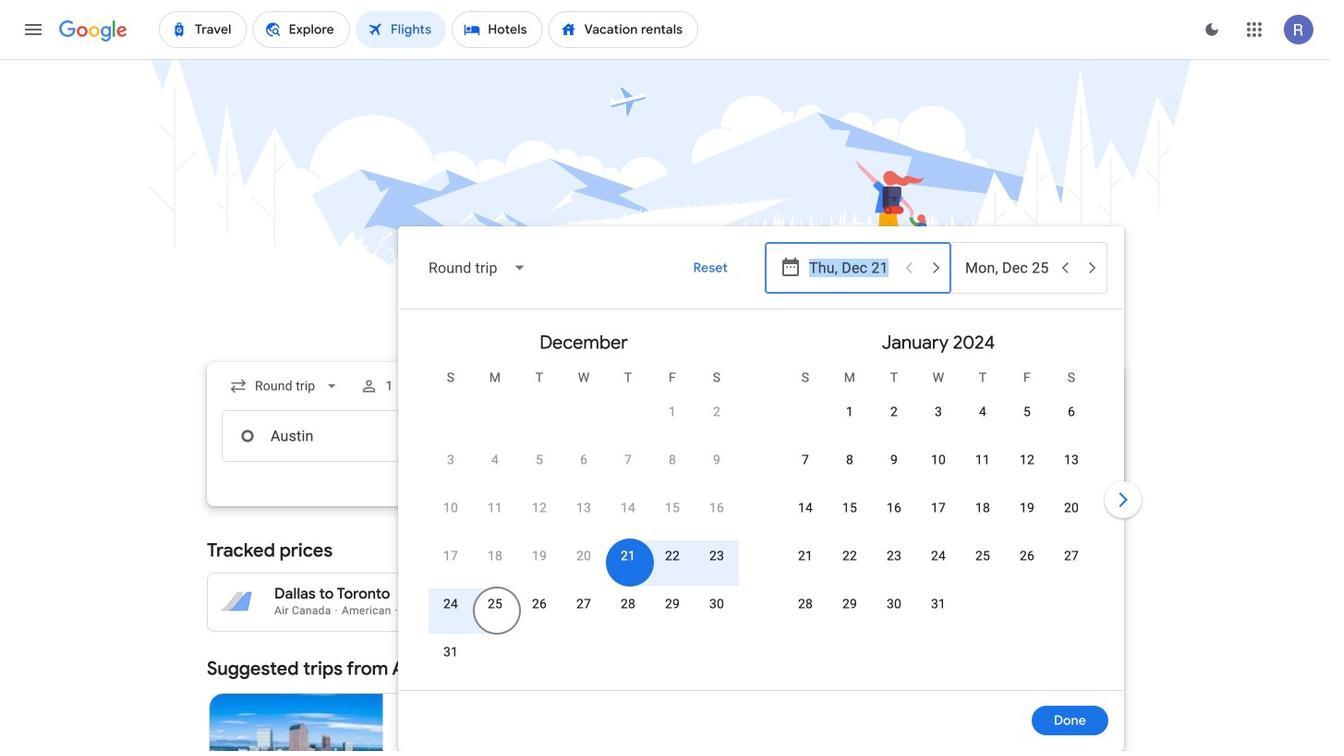Task type: describe. For each thing, give the bounding box(es) containing it.
tue, dec 19 element
[[532, 547, 547, 565]]

mon, dec 18 element
[[488, 547, 503, 565]]

sat, dec 23 element
[[710, 547, 724, 565]]

row up the wed, dec 20 element
[[429, 491, 739, 543]]

1 return text field from the top
[[965, 243, 1050, 293]]

tue, dec 12 element
[[532, 499, 547, 517]]

thu, dec 14 element
[[621, 499, 636, 517]]

1206 US dollars text field
[[452, 602, 492, 617]]

thu, dec 7 element
[[625, 451, 632, 469]]

fri, dec 29 element
[[665, 595, 680, 613]]

1 row group from the left
[[407, 317, 761, 687]]

2614 US dollars text field
[[448, 585, 492, 603]]

wed, dec 13 element
[[576, 499, 591, 517]]

wed, jan 17 element
[[931, 499, 946, 517]]

sat, jan 6 element
[[1068, 403, 1075, 421]]

Departure text field
[[809, 411, 937, 461]]

fri, dec 22 element
[[665, 547, 680, 565]]

row up wed, dec 13 element
[[429, 443, 739, 495]]

thu, jan 25 element
[[976, 547, 990, 565]]

wed, jan 24 element
[[931, 547, 946, 565]]

fri, dec 15 element
[[665, 499, 680, 517]]

row up wed, dec 27 'element'
[[429, 539, 739, 591]]

sat, dec 9 element
[[713, 451, 721, 469]]

sat, dec 30 element
[[710, 595, 724, 613]]

thu, dec 21, departure date. element
[[621, 547, 636, 565]]

fri, jan 26 element
[[1020, 547, 1035, 565]]

thu, dec 28 element
[[621, 595, 636, 613]]

none text field inside the flight search box
[[222, 410, 482, 462]]

tue, jan 9 element
[[891, 451, 898, 469]]

sun, dec 3 element
[[447, 451, 455, 469]]

main menu image
[[22, 18, 44, 41]]

thu, jan 4 element
[[979, 403, 987, 421]]

mon, jan 22 element
[[843, 547, 857, 565]]

wed, jan 3 element
[[935, 403, 942, 421]]

sun, jan 21 element
[[798, 547, 813, 565]]

wed, jan 31 element
[[931, 595, 946, 613]]

mon, jan 15 element
[[843, 499, 857, 517]]



Task type: locate. For each thing, give the bounding box(es) containing it.
mon, dec 4 element
[[491, 451, 499, 469]]

row up wed, jan 31 element
[[783, 539, 1094, 591]]

row up wed, jan 17 element
[[783, 443, 1094, 495]]

Departure text field
[[809, 243, 894, 293]]

None field
[[414, 246, 542, 290], [222, 370, 349, 403], [414, 246, 542, 290], [222, 370, 349, 403]]

thu, jan 18 element
[[976, 499, 990, 517]]

tue, jan 16 element
[[887, 499, 902, 517]]

row down the wed, dec 20 element
[[429, 587, 739, 639]]

tue, jan 30 element
[[887, 595, 902, 613]]

tue, jan 2 element
[[891, 403, 898, 421]]

sat, jan 13 element
[[1064, 451, 1079, 469]]

grid
[[407, 317, 1116, 701]]

wed, dec 27 element
[[576, 595, 591, 613]]

change appearance image
[[1190, 7, 1234, 52]]

mon, jan 29 element
[[843, 595, 857, 613]]

next image
[[1101, 478, 1146, 522]]

tue, jan 23 element
[[887, 547, 902, 565]]

Flight search field
[[192, 226, 1146, 751]]

grid inside the flight search box
[[407, 317, 1116, 701]]

fri, dec 8 element
[[669, 451, 676, 469]]

sun, jan 7 element
[[802, 451, 809, 469]]

Return text field
[[965, 243, 1050, 293], [965, 411, 1093, 461]]

row up wed, jan 24 element
[[783, 491, 1094, 543]]

thu, jan 11 element
[[976, 451, 990, 469]]

frontier image
[[398, 747, 413, 751]]

sat, jan 20 element
[[1064, 499, 1079, 517]]

row up 'sat, dec 9' element
[[650, 387, 739, 447]]

fri, dec 1 element
[[669, 403, 676, 421]]

tracked prices region
[[207, 528, 1123, 632]]

1 vertical spatial return text field
[[965, 411, 1093, 461]]

0 vertical spatial return text field
[[965, 243, 1050, 293]]

wed, dec 20 element
[[576, 547, 591, 565]]

2 return text field from the top
[[965, 411, 1093, 461]]

suggested trips from austin region
[[207, 647, 1123, 751]]

sat, dec 2 element
[[713, 403, 721, 421]]

None text field
[[222, 410, 482, 462]]

sun, dec 24 element
[[443, 595, 458, 613]]

tue, dec 26 element
[[532, 595, 547, 613]]

wed, dec 6 element
[[580, 451, 588, 469]]

sat, jan 27 element
[[1064, 547, 1079, 565]]

158 US dollars text field
[[770, 602, 800, 617]]

sun, dec 17 element
[[443, 547, 458, 565]]

fri, jan 19 element
[[1020, 499, 1035, 517]]

sun, jan 14 element
[[798, 499, 813, 517]]

353 US dollars text field
[[766, 585, 800, 603]]

row up wed, jan 10 element
[[828, 387, 1094, 447]]

tue, dec 5 element
[[536, 451, 543, 469]]

fri, jan 5 element
[[1024, 403, 1031, 421]]

sun, dec 31 element
[[443, 643, 458, 662]]

row down mon, jan 22 element
[[783, 587, 961, 639]]

mon, jan 1 element
[[846, 403, 854, 421]]

mon, jan 8 element
[[846, 451, 854, 469]]

sun, jan 28 element
[[798, 595, 813, 613]]

wed, jan 10 element
[[931, 451, 946, 469]]

2 row group from the left
[[761, 317, 1116, 683]]

sun, dec 10 element
[[443, 499, 458, 517]]

sat, dec 16 element
[[710, 499, 724, 517]]

row
[[650, 387, 739, 447], [828, 387, 1094, 447], [429, 443, 739, 495], [783, 443, 1094, 495], [429, 491, 739, 543], [783, 491, 1094, 543], [429, 539, 739, 591], [783, 539, 1094, 591], [429, 587, 739, 639], [783, 587, 961, 639]]

mon, dec 25, return date. element
[[488, 595, 503, 613]]

fri, jan 12 element
[[1020, 451, 1035, 469]]

row group
[[407, 317, 761, 687], [761, 317, 1116, 683]]

mon, dec 11 element
[[488, 499, 503, 517]]



Task type: vqa. For each thing, say whether or not it's contained in the screenshot.
Mon, Jan 15 element
yes



